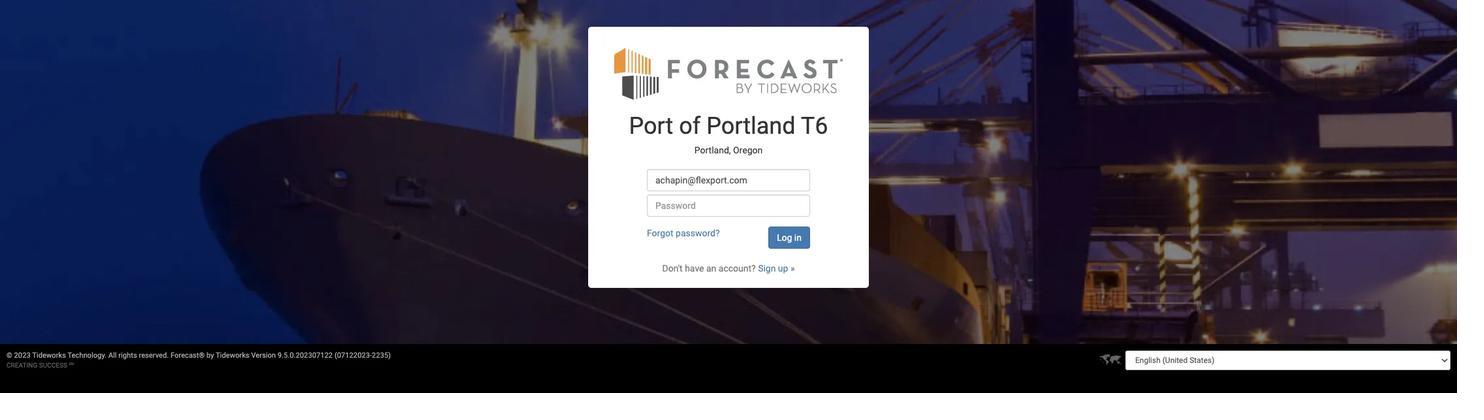 Task type: vqa. For each thing, say whether or not it's contained in the screenshot.
the Site
no



Task type: describe. For each thing, give the bounding box(es) containing it.
forecast®
[[171, 351, 205, 360]]

rights
[[119, 351, 137, 360]]

2 tideworks from the left
[[216, 351, 249, 360]]

t6
[[801, 112, 828, 140]]

log in button
[[768, 226, 810, 249]]

don't have an account? sign up »
[[662, 263, 795, 273]]

portland,
[[695, 145, 731, 156]]

an
[[706, 263, 716, 273]]

sign up » link
[[758, 263, 795, 273]]

portland
[[707, 112, 796, 140]]

9.5.0.202307122
[[278, 351, 333, 360]]

reserved.
[[139, 351, 169, 360]]

creating
[[7, 362, 37, 369]]

»
[[791, 263, 795, 273]]

Password password field
[[647, 194, 810, 217]]

forgot
[[647, 228, 674, 238]]

all
[[108, 351, 117, 360]]

forgot password? link
[[647, 228, 720, 238]]

port of portland t6 portland, oregon
[[629, 112, 828, 156]]



Task type: locate. For each thing, give the bounding box(es) containing it.
(07122023-
[[335, 351, 372, 360]]

© 2023 tideworks technology. all rights reserved. forecast® by tideworks version 9.5.0.202307122 (07122023-2235) creating success ℠
[[7, 351, 391, 369]]

oregon
[[733, 145, 763, 156]]

by
[[207, 351, 214, 360]]

in
[[794, 232, 802, 243]]

forgot password? log in
[[647, 228, 802, 243]]

version
[[251, 351, 276, 360]]

password?
[[676, 228, 720, 238]]

don't
[[662, 263, 683, 273]]

port
[[629, 112, 673, 140]]

sign
[[758, 263, 776, 273]]

©
[[7, 351, 12, 360]]

log
[[777, 232, 792, 243]]

account?
[[719, 263, 756, 273]]

1 horizontal spatial tideworks
[[216, 351, 249, 360]]

tideworks up success
[[32, 351, 66, 360]]

have
[[685, 263, 704, 273]]

0 horizontal spatial tideworks
[[32, 351, 66, 360]]

Email or username text field
[[647, 169, 810, 191]]

forecast® by tideworks image
[[614, 46, 843, 100]]

2023
[[14, 351, 31, 360]]

up
[[778, 263, 788, 273]]

success
[[39, 362, 67, 369]]

2235)
[[372, 351, 391, 360]]

1 tideworks from the left
[[32, 351, 66, 360]]

tideworks right the by
[[216, 351, 249, 360]]

technology.
[[68, 351, 107, 360]]

tideworks
[[32, 351, 66, 360], [216, 351, 249, 360]]

℠
[[69, 362, 74, 369]]

of
[[679, 112, 701, 140]]



